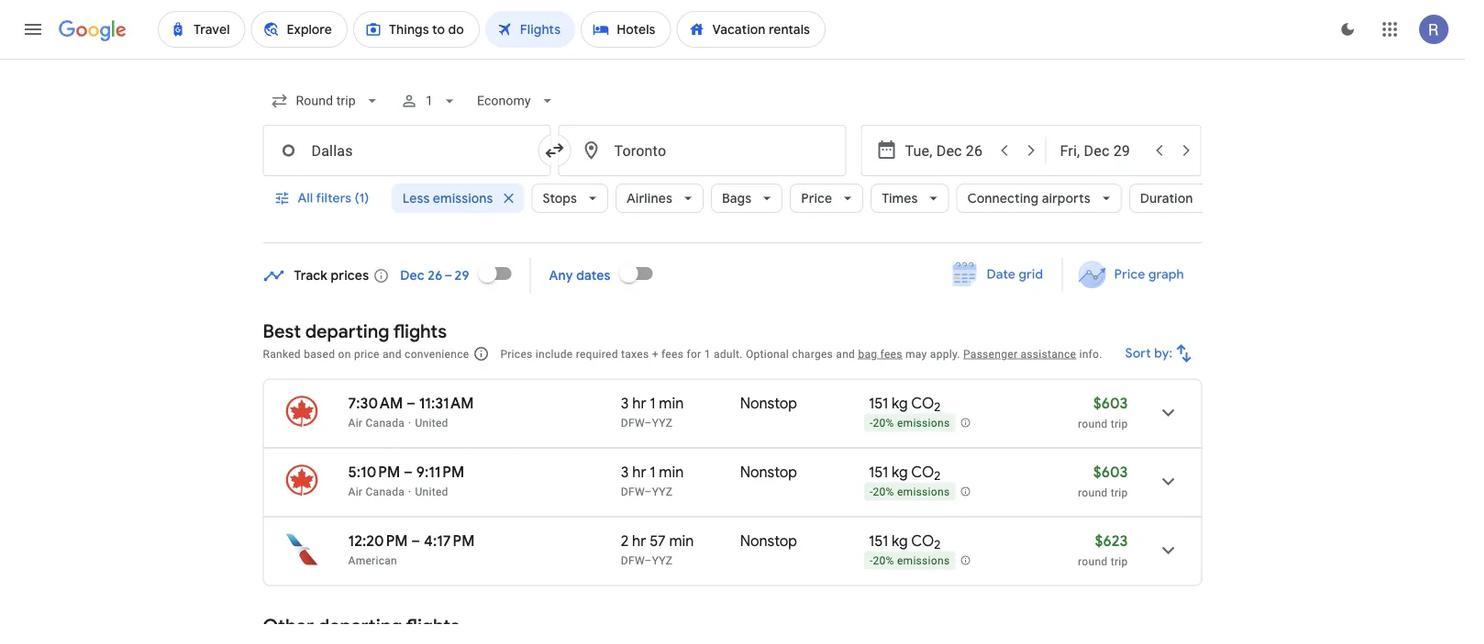 Task type: describe. For each thing, give the bounding box(es) containing it.
min for 9:11 pm
[[659, 463, 684, 481]]

passenger assistance button
[[964, 347, 1077, 360]]

-20% emissions for 9:11 pm
[[870, 486, 950, 499]]

price for price graph
[[1115, 266, 1146, 283]]

623 US dollars text field
[[1096, 532, 1129, 550]]

57
[[650, 532, 666, 550]]

total duration 2 hr 57 min. element
[[621, 532, 741, 553]]

united for 9:11 pm
[[415, 485, 449, 498]]

5:10 pm – 9:11 pm
[[348, 463, 465, 481]]

151 kg co 2 for 11:31 am
[[869, 394, 941, 415]]

12:20 pm
[[348, 532, 408, 550]]

find the best price region
[[263, 252, 1203, 306]]

Departure time: 7:30 AM. text field
[[348, 394, 403, 413]]

track prices
[[294, 268, 369, 284]]

include
[[536, 347, 573, 360]]

loading results progress bar
[[0, 59, 1466, 62]]

$603 for 5:10 pm – 9:11 pm
[[1094, 463, 1129, 481]]

flight details. leaves dallas/fort worth international airport at 12:20 pm on tuesday, december 26 and arrives at toronto pearson international airport at 4:17 pm on tuesday, december 26. image
[[1147, 528, 1191, 572]]

Departure time: 12:20 PM. text field
[[348, 532, 408, 550]]

flight details. leaves dallas/fort worth international airport at 7:30 am on tuesday, december 26 and arrives at toronto pearson international airport at 11:31 am on tuesday, december 26. image
[[1147, 391, 1191, 435]]

min inside 2 hr 57 min dfw – yyz
[[670, 532, 694, 550]]

date grid button
[[940, 258, 1059, 291]]

air canada for 5:10 pm
[[348, 485, 405, 498]]

price graph button
[[1067, 258, 1199, 291]]

apply.
[[931, 347, 961, 360]]

date grid
[[987, 266, 1044, 283]]

dec
[[400, 268, 425, 284]]

price
[[354, 347, 380, 360]]

assistance
[[1021, 347, 1077, 360]]

passenger
[[964, 347, 1018, 360]]

2 for 11:31 am
[[935, 399, 941, 415]]

kg for 7:30 am – 11:31 am
[[892, 394, 908, 413]]

connecting airports button
[[957, 176, 1122, 220]]

151 for 11:31 am
[[869, 394, 889, 413]]

charges
[[793, 347, 834, 360]]

all filters (1)
[[298, 190, 369, 207]]

603 US dollars text field
[[1094, 463, 1129, 481]]

151 kg co 2 for 9:11 pm
[[869, 463, 941, 484]]

based
[[304, 347, 335, 360]]

may
[[906, 347, 928, 360]]

hr inside 2 hr 57 min dfw – yyz
[[633, 532, 647, 550]]

-20% emissions for 11:31 am
[[870, 417, 950, 430]]

track
[[294, 268, 328, 284]]

price button
[[790, 176, 863, 220]]

Arrival time: 4:17 PM. text field
[[424, 532, 475, 550]]

less emissions
[[402, 190, 493, 207]]

taxes
[[622, 347, 649, 360]]

on
[[338, 347, 351, 360]]

connecting
[[968, 190, 1039, 207]]

canada for 5:10 pm
[[366, 485, 405, 498]]

7:30 am
[[348, 394, 403, 413]]

american
[[348, 554, 397, 567]]

dfw inside 2 hr 57 min dfw – yyz
[[621, 554, 645, 567]]

2 fees from the left
[[881, 347, 903, 360]]

2 for 9:11 pm
[[935, 468, 941, 484]]

nonstop for 11:31 am
[[741, 394, 798, 413]]

ranked based on price and convenience
[[263, 347, 469, 360]]

best departing flights main content
[[263, 252, 1203, 625]]

Departure time: 5:10 PM. text field
[[348, 463, 400, 481]]

+
[[652, 347, 659, 360]]

min for 11:31 am
[[659, 394, 684, 413]]

for
[[687, 347, 702, 360]]

$623
[[1096, 532, 1129, 550]]

7:30 am – 11:31 am
[[348, 394, 474, 413]]

$603 round trip for 11:31 am
[[1079, 394, 1129, 430]]

1 button
[[393, 79, 466, 123]]

main menu image
[[22, 18, 44, 40]]

3 nonstop from the top
[[741, 532, 798, 550]]

adult.
[[714, 347, 743, 360]]

required
[[576, 347, 619, 360]]

none search field containing all filters (1)
[[263, 79, 1225, 243]]

co for 7:30 am – 11:31 am
[[912, 394, 935, 413]]

kg for 5:10 pm – 9:11 pm
[[892, 463, 908, 481]]

stops button
[[532, 176, 608, 220]]

dfw for 11:31 am
[[621, 416, 645, 429]]

prices
[[331, 268, 369, 284]]

stops
[[543, 190, 577, 207]]

ranked
[[263, 347, 301, 360]]

optional
[[746, 347, 790, 360]]

4:17 pm
[[424, 532, 475, 550]]

– left 9:11 pm
[[404, 463, 413, 481]]

20% for 11:31 am
[[873, 417, 895, 430]]

dfw for 9:11 pm
[[621, 485, 645, 498]]

total duration 3 hr 1 min. element for 11:31 am
[[621, 394, 741, 415]]

date
[[987, 266, 1016, 283]]

best
[[263, 319, 301, 343]]

best departing flights
[[263, 319, 447, 343]]

hr for 5:10 pm – 9:11 pm
[[633, 463, 647, 481]]

flight details. leaves dallas/fort worth international airport at 5:10 pm on tuesday, december 26 and arrives at toronto pearson international airport at 9:11 pm on tuesday, december 26. image
[[1147, 459, 1191, 504]]

change appearance image
[[1326, 7, 1371, 51]]

3 kg from the top
[[892, 532, 908, 550]]

3 20% from the top
[[873, 555, 895, 567]]

any dates
[[549, 268, 611, 284]]

2 for 4:17 pm
[[935, 537, 941, 553]]

round for 11:31 am
[[1079, 417, 1108, 430]]

round for 9:11 pm
[[1079, 486, 1108, 499]]

emissions for 9:11 pm
[[898, 486, 950, 499]]

co for 5:10 pm – 9:11 pm
[[912, 463, 935, 481]]

bags button
[[711, 176, 783, 220]]

Arrival time: 11:31 AM. text field
[[419, 394, 474, 413]]

3 151 kg co 2 from the top
[[869, 532, 941, 553]]

hr for 7:30 am – 11:31 am
[[633, 394, 647, 413]]

3 -20% emissions from the top
[[870, 555, 950, 567]]

603 US dollars text field
[[1094, 394, 1129, 413]]

all
[[298, 190, 313, 207]]

air canada for 7:30 am
[[348, 416, 405, 429]]



Task type: locate. For each thing, give the bounding box(es) containing it.
1 nonstop from the top
[[741, 394, 798, 413]]

2 round from the top
[[1079, 486, 1108, 499]]

1 vertical spatial nonstop flight. element
[[741, 463, 798, 484]]

Return text field
[[1061, 126, 1145, 175]]

dfw down total duration 2 hr 57 min. element
[[621, 554, 645, 567]]

dec 26 – 29
[[400, 268, 470, 284]]

3 dfw from the top
[[621, 554, 645, 567]]

2 air canada from the top
[[348, 485, 405, 498]]

convenience
[[405, 347, 469, 360]]

1 vertical spatial -
[[870, 486, 873, 499]]

1 vertical spatial dfw
[[621, 485, 645, 498]]

1 hr from the top
[[633, 394, 647, 413]]

1 151 from the top
[[869, 394, 889, 413]]

2 vertical spatial trip
[[1111, 555, 1129, 568]]

air
[[348, 416, 363, 429], [348, 485, 363, 498]]

0 vertical spatial min
[[659, 394, 684, 413]]

–
[[407, 394, 416, 413], [645, 416, 652, 429], [404, 463, 413, 481], [645, 485, 652, 498], [412, 532, 421, 550], [645, 554, 652, 567]]

0 vertical spatial nonstop flight. element
[[741, 394, 798, 415]]

2 vertical spatial min
[[670, 532, 694, 550]]

price for price
[[801, 190, 832, 207]]

air canada down 7:30 am
[[348, 416, 405, 429]]

nonstop flight. element for 5:10 pm – 9:11 pm
[[741, 463, 798, 484]]

$603 round trip up $623
[[1079, 463, 1129, 499]]

0 vertical spatial trip
[[1111, 417, 1129, 430]]

yyz
[[652, 416, 673, 429], [652, 485, 673, 498], [652, 554, 673, 567]]

learn more about tracked prices image
[[373, 268, 389, 284]]

and left bag
[[837, 347, 856, 360]]

1 vertical spatial 20%
[[873, 486, 895, 499]]

2 vertical spatial round
[[1079, 555, 1108, 568]]

2 yyz from the top
[[652, 485, 673, 498]]

151 kg co 2
[[869, 394, 941, 415], [869, 463, 941, 484], [869, 532, 941, 553]]

flights
[[394, 319, 447, 343]]

total duration 3 hr 1 min. element for 9:11 pm
[[621, 463, 741, 484]]

dates
[[577, 268, 611, 284]]

$603 left flight details. leaves dallas/fort worth international airport at 5:10 pm on tuesday, december 26 and arrives at toronto pearson international airport at 9:11 pm on tuesday, december 26. icon
[[1094, 463, 1129, 481]]

1 air from the top
[[348, 416, 363, 429]]

airlines
[[626, 190, 672, 207]]

0 vertical spatial dfw
[[621, 416, 645, 429]]

air down the 7:30 am 'text box'
[[348, 416, 363, 429]]

1 vertical spatial air canada
[[348, 485, 405, 498]]

0 vertical spatial 151
[[869, 394, 889, 413]]

2 co from the top
[[912, 463, 935, 481]]

0 vertical spatial co
[[912, 394, 935, 413]]

sort by:
[[1126, 345, 1174, 362]]

nonstop flight. element for 7:30 am – 11:31 am
[[741, 394, 798, 415]]

yyz up 57
[[652, 485, 673, 498]]

air for 5:10 pm
[[348, 485, 363, 498]]

0 horizontal spatial and
[[383, 347, 402, 360]]

co
[[912, 394, 935, 413], [912, 463, 935, 481], [912, 532, 935, 550]]

1 - from the top
[[870, 417, 873, 430]]

canada down 5:10 pm
[[366, 485, 405, 498]]

$623 round trip
[[1079, 532, 1129, 568]]

0 vertical spatial 3
[[621, 394, 629, 413]]

air down "5:10 pm" 'text field'
[[348, 485, 363, 498]]

any
[[549, 268, 573, 284]]

graph
[[1149, 266, 1185, 283]]

2 151 kg co 2 from the top
[[869, 463, 941, 484]]

trip
[[1111, 417, 1129, 430], [1111, 486, 1129, 499], [1111, 555, 1129, 568]]

3 hr 1 min dfw – yyz down "+"
[[621, 394, 684, 429]]

0 vertical spatial united
[[415, 416, 449, 429]]

1 vertical spatial yyz
[[652, 485, 673, 498]]

united for 11:31 am
[[415, 416, 449, 429]]

canada for 7:30 am
[[366, 416, 405, 429]]

2 vertical spatial co
[[912, 532, 935, 550]]

prices include required taxes + fees for 1 adult. optional charges and bag fees may apply. passenger assistance
[[501, 347, 1077, 360]]

1 vertical spatial air
[[348, 485, 363, 498]]

None field
[[263, 84, 389, 117], [470, 84, 564, 117], [263, 84, 389, 117], [470, 84, 564, 117]]

- for 7:30 am – 11:31 am
[[870, 417, 873, 430]]

2 vertical spatial 151
[[869, 532, 889, 550]]

min
[[659, 394, 684, 413], [659, 463, 684, 481], [670, 532, 694, 550]]

trip inside "$623 round trip"
[[1111, 555, 1129, 568]]

1 co from the top
[[912, 394, 935, 413]]

bags
[[722, 190, 752, 207]]

and right price
[[383, 347, 402, 360]]

2 vertical spatial 20%
[[873, 555, 895, 567]]

less emissions button
[[391, 176, 524, 220]]

1 horizontal spatial fees
[[881, 347, 903, 360]]

0 vertical spatial 151 kg co 2
[[869, 394, 941, 415]]

1 vertical spatial 151 kg co 2
[[869, 463, 941, 484]]

canada down 7:30 am
[[366, 416, 405, 429]]

– inside 12:20 pm – 4:17 pm american
[[412, 532, 421, 550]]

total duration 3 hr 1 min. element up total duration 2 hr 57 min. element
[[621, 463, 741, 484]]

trip down 603 us dollars text box on the bottom right of page
[[1111, 417, 1129, 430]]

1 $603 from the top
[[1094, 394, 1129, 413]]

leaves dallas/fort worth international airport at 5:10 pm on tuesday, december 26 and arrives at toronto pearson international airport at 9:11 pm on tuesday, december 26. element
[[348, 463, 465, 481]]

2 - from the top
[[870, 486, 873, 499]]

round down $623
[[1079, 555, 1108, 568]]

prices
[[501, 347, 533, 360]]

3 hr 1 min dfw – yyz up 57
[[621, 463, 684, 498]]

26 – 29
[[428, 268, 470, 284]]

1 3 hr 1 min dfw – yyz from the top
[[621, 394, 684, 429]]

1 vertical spatial trip
[[1111, 486, 1129, 499]]

3 trip from the top
[[1111, 555, 1129, 568]]

united down arrival time: 11:31 am. 'text field'
[[415, 416, 449, 429]]

1 horizontal spatial price
[[1115, 266, 1146, 283]]

times button
[[871, 176, 949, 220]]

yyz for 11:31 am
[[652, 416, 673, 429]]

None search field
[[263, 79, 1225, 243]]

2 3 from the top
[[621, 463, 629, 481]]

3 hr 1 min dfw – yyz
[[621, 394, 684, 429], [621, 463, 684, 498]]

1
[[426, 93, 433, 108], [705, 347, 711, 360], [650, 394, 656, 413], [650, 463, 656, 481]]

2 -20% emissions from the top
[[870, 486, 950, 499]]

sort by: button
[[1119, 331, 1203, 375]]

1 vertical spatial min
[[659, 463, 684, 481]]

2 vertical spatial dfw
[[621, 554, 645, 567]]

0 vertical spatial yyz
[[652, 416, 673, 429]]

1 total duration 3 hr 1 min. element from the top
[[621, 394, 741, 415]]

price right bags popup button
[[801, 190, 832, 207]]

price
[[801, 190, 832, 207], [1115, 266, 1146, 283]]

1 united from the top
[[415, 416, 449, 429]]

Arrival time: 9:11 PM. text field
[[416, 463, 465, 481]]

9:11 pm
[[416, 463, 465, 481]]

3 for 11:31 am
[[621, 394, 629, 413]]

1 vertical spatial total duration 3 hr 1 min. element
[[621, 463, 741, 484]]

airlines button
[[615, 176, 704, 220]]

3 round from the top
[[1079, 555, 1108, 568]]

$603 down sort
[[1094, 394, 1129, 413]]

2 3 hr 1 min dfw – yyz from the top
[[621, 463, 684, 498]]

nonstop for 9:11 pm
[[741, 463, 798, 481]]

nonstop
[[741, 394, 798, 413], [741, 463, 798, 481], [741, 532, 798, 550]]

connecting airports
[[968, 190, 1091, 207]]

1 canada from the top
[[366, 416, 405, 429]]

round down 603 us dollars text box on the bottom right of page
[[1079, 417, 1108, 430]]

– down 57
[[645, 554, 652, 567]]

2 dfw from the top
[[621, 485, 645, 498]]

yyz down 57
[[652, 554, 673, 567]]

trip down $603 text field
[[1111, 486, 1129, 499]]

3 down taxes
[[621, 394, 629, 413]]

1 vertical spatial 151
[[869, 463, 889, 481]]

total duration 3 hr 1 min. element
[[621, 394, 741, 415], [621, 463, 741, 484]]

1 kg from the top
[[892, 394, 908, 413]]

0 vertical spatial 20%
[[873, 417, 895, 430]]

– right the 7:30 am 'text box'
[[407, 394, 416, 413]]

price inside "price" popup button
[[801, 190, 832, 207]]

12:20 pm – 4:17 pm american
[[348, 532, 475, 567]]

1 air canada from the top
[[348, 416, 405, 429]]

price left graph
[[1115, 266, 1146, 283]]

1 fees from the left
[[662, 347, 684, 360]]

leaves dallas/fort worth international airport at 7:30 am on tuesday, december 26 and arrives at toronto pearson international airport at 11:31 am on tuesday, december 26. element
[[348, 394, 474, 413]]

2 trip from the top
[[1111, 486, 1129, 499]]

less
[[402, 190, 430, 207]]

united
[[415, 416, 449, 429], [415, 485, 449, 498]]

1 and from the left
[[383, 347, 402, 360]]

by:
[[1155, 345, 1174, 362]]

$603
[[1094, 394, 1129, 413], [1094, 463, 1129, 481]]

emissions inside popup button
[[433, 190, 493, 207]]

swap origin and destination. image
[[544, 140, 566, 162]]

3 nonstop flight. element from the top
[[741, 532, 798, 553]]

yyz down "+"
[[652, 416, 673, 429]]

2 total duration 3 hr 1 min. element from the top
[[621, 463, 741, 484]]

-20% emissions
[[870, 417, 950, 430], [870, 486, 950, 499], [870, 555, 950, 567]]

0 horizontal spatial price
[[801, 190, 832, 207]]

nonstop flight. element
[[741, 394, 798, 415], [741, 463, 798, 484], [741, 532, 798, 553]]

2 nonstop from the top
[[741, 463, 798, 481]]

duration
[[1140, 190, 1193, 207]]

1 vertical spatial -20% emissions
[[870, 486, 950, 499]]

dfw up 2 hr 57 min dfw – yyz
[[621, 485, 645, 498]]

0 vertical spatial -20% emissions
[[870, 417, 950, 430]]

2 $603 round trip from the top
[[1079, 463, 1129, 499]]

price graph
[[1115, 266, 1185, 283]]

airports
[[1042, 190, 1091, 207]]

2 20% from the top
[[873, 486, 895, 499]]

kg
[[892, 394, 908, 413], [892, 463, 908, 481], [892, 532, 908, 550]]

$603 for 7:30 am – 11:31 am
[[1094, 394, 1129, 413]]

dfw
[[621, 416, 645, 429], [621, 485, 645, 498], [621, 554, 645, 567]]

1 vertical spatial hr
[[633, 463, 647, 481]]

- for 5:10 pm – 9:11 pm
[[870, 486, 873, 499]]

5:10 pm
[[348, 463, 400, 481]]

emissions
[[433, 190, 493, 207], [898, 417, 950, 430], [898, 486, 950, 499], [898, 555, 950, 567]]

3 up 2 hr 57 min dfw – yyz
[[621, 463, 629, 481]]

2 inside 2 hr 57 min dfw – yyz
[[621, 532, 629, 550]]

0 vertical spatial 3 hr 1 min dfw – yyz
[[621, 394, 684, 429]]

0 vertical spatial total duration 3 hr 1 min. element
[[621, 394, 741, 415]]

round down $603 text field
[[1079, 486, 1108, 499]]

3
[[621, 394, 629, 413], [621, 463, 629, 481]]

0 vertical spatial price
[[801, 190, 832, 207]]

1 151 kg co 2 from the top
[[869, 394, 941, 415]]

2 vertical spatial 151 kg co 2
[[869, 532, 941, 553]]

fees
[[662, 347, 684, 360], [881, 347, 903, 360]]

1 vertical spatial $603
[[1094, 463, 1129, 481]]

all filters (1) button
[[263, 176, 384, 220]]

united down 9:11 pm text field
[[415, 485, 449, 498]]

and
[[383, 347, 402, 360], [837, 347, 856, 360]]

1 yyz from the top
[[652, 416, 673, 429]]

1 vertical spatial price
[[1115, 266, 1146, 283]]

bag
[[859, 347, 878, 360]]

– up 57
[[645, 485, 652, 498]]

0 vertical spatial air
[[348, 416, 363, 429]]

2 hr from the top
[[633, 463, 647, 481]]

0 horizontal spatial fees
[[662, 347, 684, 360]]

3 - from the top
[[870, 555, 873, 567]]

0 vertical spatial kg
[[892, 394, 908, 413]]

1 $603 round trip from the top
[[1079, 394, 1129, 430]]

(1)
[[355, 190, 369, 207]]

sort
[[1126, 345, 1152, 362]]

fees right "+"
[[662, 347, 684, 360]]

hr up 2 hr 57 min dfw – yyz
[[633, 463, 647, 481]]

3 hr from the top
[[633, 532, 647, 550]]

None text field
[[263, 125, 551, 176]]

price inside price graph button
[[1115, 266, 1146, 283]]

1 nonstop flight. element from the top
[[741, 394, 798, 415]]

2 united from the top
[[415, 485, 449, 498]]

air for 7:30 am
[[348, 416, 363, 429]]

2 kg from the top
[[892, 463, 908, 481]]

1 horizontal spatial and
[[837, 347, 856, 360]]

2 vertical spatial hr
[[633, 532, 647, 550]]

trip for 5:10 pm – 9:11 pm
[[1111, 486, 1129, 499]]

times
[[882, 190, 918, 207]]

1 -20% emissions from the top
[[870, 417, 950, 430]]

2 vertical spatial yyz
[[652, 554, 673, 567]]

0 vertical spatial nonstop
[[741, 394, 798, 413]]

1 dfw from the top
[[621, 416, 645, 429]]

air canada
[[348, 416, 405, 429], [348, 485, 405, 498]]

yyz for 9:11 pm
[[652, 485, 673, 498]]

None text field
[[559, 125, 847, 176]]

2 air from the top
[[348, 485, 363, 498]]

2
[[935, 399, 941, 415], [935, 468, 941, 484], [621, 532, 629, 550], [935, 537, 941, 553]]

1 vertical spatial nonstop
[[741, 463, 798, 481]]

2 vertical spatial kg
[[892, 532, 908, 550]]

0 vertical spatial canada
[[366, 416, 405, 429]]

filters
[[316, 190, 352, 207]]

Departure text field
[[906, 126, 990, 175]]

– inside 2 hr 57 min dfw – yyz
[[645, 554, 652, 567]]

1 inside "1" popup button
[[426, 93, 433, 108]]

2 canada from the top
[[366, 485, 405, 498]]

1 3 from the top
[[621, 394, 629, 413]]

0 vertical spatial round
[[1079, 417, 1108, 430]]

$603 round trip for 9:11 pm
[[1079, 463, 1129, 499]]

trip down $623
[[1111, 555, 1129, 568]]

1 vertical spatial $603 round trip
[[1079, 463, 1129, 499]]

1 trip from the top
[[1111, 417, 1129, 430]]

1 20% from the top
[[873, 417, 895, 430]]

2 vertical spatial nonstop flight. element
[[741, 532, 798, 553]]

bag fees button
[[859, 347, 903, 360]]

1 vertical spatial canada
[[366, 485, 405, 498]]

11:31 am
[[419, 394, 474, 413]]

2 nonstop flight. element from the top
[[741, 463, 798, 484]]

duration button
[[1129, 176, 1225, 220]]

round inside "$623 round trip"
[[1079, 555, 1108, 568]]

3 151 from the top
[[869, 532, 889, 550]]

0 vertical spatial $603
[[1094, 394, 1129, 413]]

departing
[[305, 319, 390, 343]]

3 for 9:11 pm
[[621, 463, 629, 481]]

20% for 9:11 pm
[[873, 486, 895, 499]]

yyz inside 2 hr 57 min dfw – yyz
[[652, 554, 673, 567]]

1 vertical spatial 3
[[621, 463, 629, 481]]

0 vertical spatial hr
[[633, 394, 647, 413]]

2 vertical spatial -20% emissions
[[870, 555, 950, 567]]

$603 round trip
[[1079, 394, 1129, 430], [1079, 463, 1129, 499]]

3 yyz from the top
[[652, 554, 673, 567]]

learn more about ranking image
[[473, 346, 490, 362]]

3 hr 1 min dfw – yyz for 11:31 am
[[621, 394, 684, 429]]

2 $603 from the top
[[1094, 463, 1129, 481]]

1 round from the top
[[1079, 417, 1108, 430]]

hr
[[633, 394, 647, 413], [633, 463, 647, 481], [633, 532, 647, 550]]

2 hr 57 min dfw – yyz
[[621, 532, 694, 567]]

0 vertical spatial -
[[870, 417, 873, 430]]

emissions for 11:31 am
[[898, 417, 950, 430]]

-
[[870, 417, 873, 430], [870, 486, 873, 499], [870, 555, 873, 567]]

1 vertical spatial kg
[[892, 463, 908, 481]]

0 vertical spatial $603 round trip
[[1079, 394, 1129, 430]]

total duration 3 hr 1 min. element down for
[[621, 394, 741, 415]]

1 vertical spatial round
[[1079, 486, 1108, 499]]

2 vertical spatial nonstop
[[741, 532, 798, 550]]

emissions for 4:17 pm
[[898, 555, 950, 567]]

hr left 57
[[633, 532, 647, 550]]

leaves dallas/fort worth international airport at 12:20 pm on tuesday, december 26 and arrives at toronto pearson international airport at 4:17 pm on tuesday, december 26. element
[[348, 532, 475, 550]]

1 vertical spatial 3 hr 1 min dfw – yyz
[[621, 463, 684, 498]]

air canada down 5:10 pm
[[348, 485, 405, 498]]

20%
[[873, 417, 895, 430], [873, 486, 895, 499], [873, 555, 895, 567]]

0 vertical spatial air canada
[[348, 416, 405, 429]]

3 hr 1 min dfw – yyz for 9:11 pm
[[621, 463, 684, 498]]

3 co from the top
[[912, 532, 935, 550]]

2 151 from the top
[[869, 463, 889, 481]]

2 vertical spatial -
[[870, 555, 873, 567]]

1 vertical spatial united
[[415, 485, 449, 498]]

fees right bag
[[881, 347, 903, 360]]

2 and from the left
[[837, 347, 856, 360]]

none text field inside search box
[[559, 125, 847, 176]]

$603 round trip up $603 text field
[[1079, 394, 1129, 430]]

151 for 9:11 pm
[[869, 463, 889, 481]]

– left 4:17 pm
[[412, 532, 421, 550]]

trip for 7:30 am – 11:31 am
[[1111, 417, 1129, 430]]

hr down taxes
[[633, 394, 647, 413]]

grid
[[1019, 266, 1044, 283]]

dfw down taxes
[[621, 416, 645, 429]]

– down "+"
[[645, 416, 652, 429]]

none text field inside search box
[[263, 125, 551, 176]]

151
[[869, 394, 889, 413], [869, 463, 889, 481], [869, 532, 889, 550]]

1 vertical spatial co
[[912, 463, 935, 481]]



Task type: vqa. For each thing, say whether or not it's contained in the screenshot.
trip associated with 7:30 AM – 11:31 AM
yes



